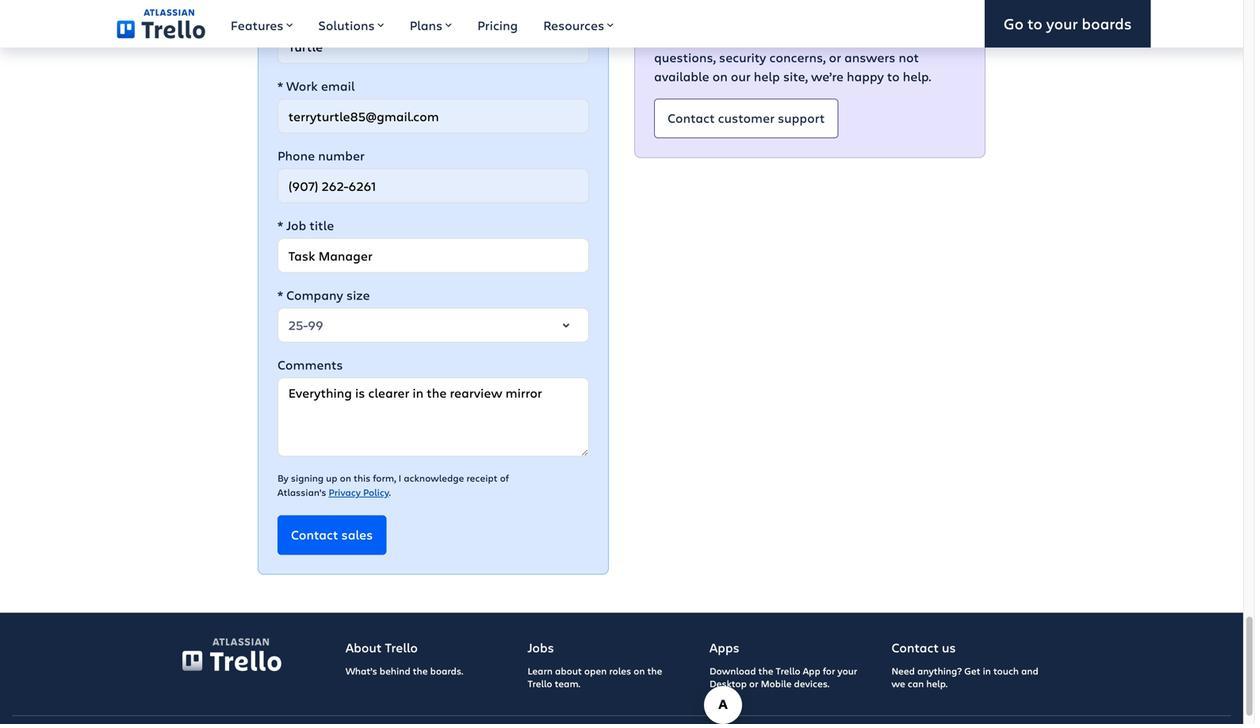 Task type: vqa. For each thing, say whether or not it's contained in the screenshot.
"By signing up on this form, I acknowledge receipt of Atlassian's"
yes



Task type: locate. For each thing, give the bounding box(es) containing it.
help. inside already a customer? for specific account or billing questions, security concerns, or answers not available on our help site, we're happy to help.
[[903, 68, 931, 85]]

on inside the learn about open roles on the trello team.
[[634, 665, 645, 678]]

phone number
[[278, 147, 365, 164]]

phone
[[278, 147, 315, 164]]

0 vertical spatial to
[[1028, 13, 1043, 34]]

contact
[[668, 109, 715, 126], [291, 526, 338, 543], [892, 640, 939, 657]]

1 vertical spatial your
[[838, 665, 857, 678]]

customer?
[[714, 30, 777, 47]]

desktop
[[710, 678, 747, 691]]

download
[[710, 665, 756, 678]]

3 the from the left
[[758, 665, 773, 678]]

on right up on the left
[[340, 472, 351, 485]]

size
[[346, 287, 370, 304]]

2 the from the left
[[647, 665, 662, 678]]

2 vertical spatial on
[[634, 665, 645, 678]]

to right go
[[1028, 13, 1043, 34]]

or up we're
[[829, 49, 841, 66]]

help. down not
[[903, 68, 931, 85]]

policy
[[363, 486, 389, 499]]

1 * from the top
[[278, 8, 283, 25]]

to down not
[[887, 68, 900, 85]]

0 horizontal spatial contact
[[291, 526, 338, 543]]

2 horizontal spatial or
[[902, 30, 914, 47]]

1 horizontal spatial contact
[[668, 109, 715, 126]]

or up not
[[902, 30, 914, 47]]

go to your boards
[[1004, 13, 1132, 34]]

0 horizontal spatial to
[[887, 68, 900, 85]]

need anything? get in touch and we can help.
[[892, 665, 1039, 691]]

plans
[[410, 17, 443, 34]]

name
[[315, 8, 349, 25]]

None text field
[[278, 238, 589, 273]]

what's behind the boards.
[[346, 665, 463, 678]]

trello up the what's behind the boards. in the left bottom of the page
[[385, 640, 418, 657]]

on inside already a customer? for specific account or billing questions, security concerns, or answers not available on our help site, we're happy to help.
[[713, 68, 728, 85]]

your
[[1046, 13, 1078, 34], [838, 665, 857, 678]]

account
[[851, 30, 899, 47]]

* left company
[[278, 287, 283, 304]]

on left the our
[[713, 68, 728, 85]]

on inside by signing up on this form, i acknowledge receipt of atlassian's
[[340, 472, 351, 485]]

open
[[584, 665, 607, 678]]

not
[[899, 49, 919, 66]]

to
[[1028, 13, 1043, 34], [887, 68, 900, 85]]

1 horizontal spatial your
[[1046, 13, 1078, 34]]

0 vertical spatial help.
[[903, 68, 931, 85]]

0 horizontal spatial the
[[413, 665, 428, 678]]

1 vertical spatial contact
[[291, 526, 338, 543]]

contact down available
[[668, 109, 715, 126]]

contact inside "contact sales" button
[[291, 526, 338, 543]]

anything?
[[917, 665, 962, 678]]

learn about open roles on the trello team.
[[528, 665, 662, 691]]

on right roles
[[634, 665, 645, 678]]

or
[[902, 30, 914, 47], [829, 49, 841, 66], [749, 678, 758, 691]]

1 the from the left
[[413, 665, 428, 678]]

form,
[[373, 472, 396, 485]]

number
[[318, 147, 365, 164]]

your right for
[[838, 665, 857, 678]]

contact customer support
[[668, 109, 825, 126]]

learn
[[528, 665, 553, 678]]

2 vertical spatial contact
[[892, 640, 939, 657]]

contact up need
[[892, 640, 939, 657]]

boards.
[[430, 665, 463, 678]]

None email field
[[278, 99, 589, 134]]

apps
[[710, 640, 740, 657]]

the right roles
[[647, 665, 662, 678]]

your left boards
[[1046, 13, 1078, 34]]

our
[[731, 68, 751, 85]]

4 * from the top
[[278, 287, 283, 304]]

0 vertical spatial contact
[[668, 109, 715, 126]]

solutions button
[[306, 0, 397, 48]]

1 vertical spatial or
[[829, 49, 841, 66]]

2 * from the top
[[278, 77, 283, 94]]

*
[[278, 8, 283, 25], [278, 77, 283, 94], [278, 217, 283, 234], [278, 287, 283, 304]]

0 horizontal spatial or
[[749, 678, 758, 691]]

1 vertical spatial to
[[887, 68, 900, 85]]

0 vertical spatial your
[[1046, 13, 1078, 34]]

to inside already a customer? for specific account or billing questions, security concerns, or answers not available on our help site, we're happy to help.
[[887, 68, 900, 85]]

happy
[[847, 68, 884, 85]]

features button
[[218, 0, 306, 48]]

* for * job title
[[278, 217, 283, 234]]

contact left sales
[[291, 526, 338, 543]]

1 horizontal spatial the
[[647, 665, 662, 678]]

about
[[555, 665, 582, 678]]

0 horizontal spatial on
[[340, 472, 351, 485]]

3 * from the top
[[278, 217, 283, 234]]

us
[[942, 640, 956, 657]]

contact inside the contact customer support link
[[668, 109, 715, 126]]

help
[[754, 68, 780, 85]]

* left work
[[278, 77, 283, 94]]

1 horizontal spatial to
[[1028, 13, 1043, 34]]

trello left "app"
[[776, 665, 801, 678]]

devices.
[[794, 678, 830, 691]]

* left the job
[[278, 217, 283, 234]]

title
[[310, 217, 334, 234]]

specific
[[802, 30, 847, 47]]

pricing link
[[465, 0, 531, 48]]

* for * company size
[[278, 287, 283, 304]]

2 horizontal spatial the
[[758, 665, 773, 678]]

to inside go to your boards link
[[1028, 13, 1043, 34]]

* last name
[[278, 8, 349, 25]]

billing
[[918, 30, 955, 47]]

already
[[654, 30, 700, 47]]

about
[[346, 640, 382, 657]]

contact sales
[[291, 526, 373, 543]]

2 horizontal spatial contact
[[892, 640, 939, 657]]

for
[[823, 665, 835, 678]]

0 vertical spatial on
[[713, 68, 728, 85]]

on
[[713, 68, 728, 85], [340, 472, 351, 485], [634, 665, 645, 678]]

the right download
[[758, 665, 773, 678]]

* left last
[[278, 8, 283, 25]]

1 horizontal spatial trello
[[528, 678, 552, 691]]

help. right can
[[926, 678, 948, 691]]

* job title
[[278, 217, 334, 234]]

about trello
[[346, 640, 418, 657]]

trello
[[385, 640, 418, 657], [776, 665, 801, 678], [528, 678, 552, 691]]

sales
[[341, 526, 373, 543]]

trello left team.
[[528, 678, 552, 691]]

2 horizontal spatial trello
[[776, 665, 801, 678]]

atlassian trello image
[[117, 9, 205, 39], [182, 639, 281, 672], [212, 639, 269, 646]]

need
[[892, 665, 915, 678]]

company
[[286, 287, 343, 304]]

* for * last name
[[278, 8, 283, 25]]

1 vertical spatial on
[[340, 472, 351, 485]]

None text field
[[278, 29, 589, 64]]

contact customer support link
[[654, 99, 838, 138]]

the
[[413, 665, 428, 678], [647, 665, 662, 678], [758, 665, 773, 678]]

comments
[[278, 357, 343, 374]]

2 horizontal spatial on
[[713, 68, 728, 85]]

support
[[778, 109, 825, 126]]

go to your boards link
[[985, 0, 1151, 48]]

help. inside need anything? get in touch and we can help.
[[926, 678, 948, 691]]

the inside download the trello app for your desktop or mobile devices.
[[758, 665, 773, 678]]

or left mobile
[[749, 678, 758, 691]]

the right the behind
[[413, 665, 428, 678]]

concerns,
[[769, 49, 826, 66]]

by signing up on this form, i acknowledge receipt of atlassian's
[[278, 472, 509, 499]]

1 horizontal spatial on
[[634, 665, 645, 678]]

2 vertical spatial or
[[749, 678, 758, 691]]

1 vertical spatial help.
[[926, 678, 948, 691]]

0 horizontal spatial your
[[838, 665, 857, 678]]

help.
[[903, 68, 931, 85], [926, 678, 948, 691]]



Task type: describe. For each thing, give the bounding box(es) containing it.
trello inside the learn about open roles on the trello team.
[[528, 678, 552, 691]]

Comments text field
[[278, 378, 589, 457]]

0 horizontal spatial trello
[[385, 640, 418, 657]]

by
[[278, 472, 289, 485]]

contact us
[[892, 640, 956, 657]]

i
[[399, 472, 401, 485]]

of
[[500, 472, 509, 485]]

signing
[[291, 472, 324, 485]]

privacy policy .
[[329, 486, 391, 499]]

resources
[[543, 17, 604, 34]]

already a customer? for specific account or billing questions, security concerns, or answers not available on our help site, we're happy to help.
[[654, 30, 955, 85]]

available
[[654, 68, 709, 85]]

mobile
[[761, 678, 792, 691]]

.
[[389, 486, 391, 499]]

in
[[983, 665, 991, 678]]

contact for contact us
[[892, 640, 939, 657]]

* company size
[[278, 287, 370, 304]]

work
[[286, 77, 318, 94]]

solutions
[[318, 17, 375, 34]]

trello inside download the trello app for your desktop or mobile devices.
[[776, 665, 801, 678]]

customer
[[718, 109, 775, 126]]

or inside download the trello app for your desktop or mobile devices.
[[749, 678, 758, 691]]

contact for contact customer support
[[668, 109, 715, 126]]

resources button
[[531, 0, 627, 48]]

questions,
[[654, 49, 716, 66]]

answers
[[844, 49, 896, 66]]

security
[[719, 49, 766, 66]]

can
[[908, 678, 924, 691]]

contact for contact sales
[[291, 526, 338, 543]]

app
[[803, 665, 821, 678]]

for
[[780, 30, 799, 47]]

* work email
[[278, 77, 355, 94]]

1 horizontal spatial or
[[829, 49, 841, 66]]

job
[[286, 217, 306, 234]]

last
[[286, 8, 312, 25]]

email
[[321, 77, 355, 94]]

team.
[[555, 678, 580, 691]]

privacy policy link
[[329, 486, 389, 499]]

we're
[[811, 68, 844, 85]]

roles
[[609, 665, 631, 678]]

* for * work email
[[278, 77, 283, 94]]

receipt
[[467, 472, 498, 485]]

plans button
[[397, 0, 465, 48]]

what's
[[346, 665, 377, 678]]

this
[[354, 472, 371, 485]]

contact sales button
[[278, 516, 386, 556]]

acknowledge
[[404, 472, 464, 485]]

download the trello app for your desktop or mobile devices.
[[710, 665, 857, 691]]

pricing
[[477, 17, 518, 34]]

get
[[964, 665, 981, 678]]

0 vertical spatial or
[[902, 30, 914, 47]]

a
[[703, 30, 711, 47]]

site,
[[783, 68, 808, 85]]

the inside the learn about open roles on the trello team.
[[647, 665, 662, 678]]

features
[[231, 17, 283, 34]]

atlassian's
[[278, 486, 326, 499]]

touch
[[993, 665, 1019, 678]]

go
[[1004, 13, 1024, 34]]

up
[[326, 472, 337, 485]]

behind
[[380, 665, 410, 678]]

we
[[892, 678, 905, 691]]

your inside download the trello app for your desktop or mobile devices.
[[838, 665, 857, 678]]

boards
[[1082, 13, 1132, 34]]

privacy
[[329, 486, 361, 499]]

jobs
[[528, 640, 554, 657]]

Phone number telephone field
[[278, 169, 589, 203]]

and
[[1021, 665, 1039, 678]]



